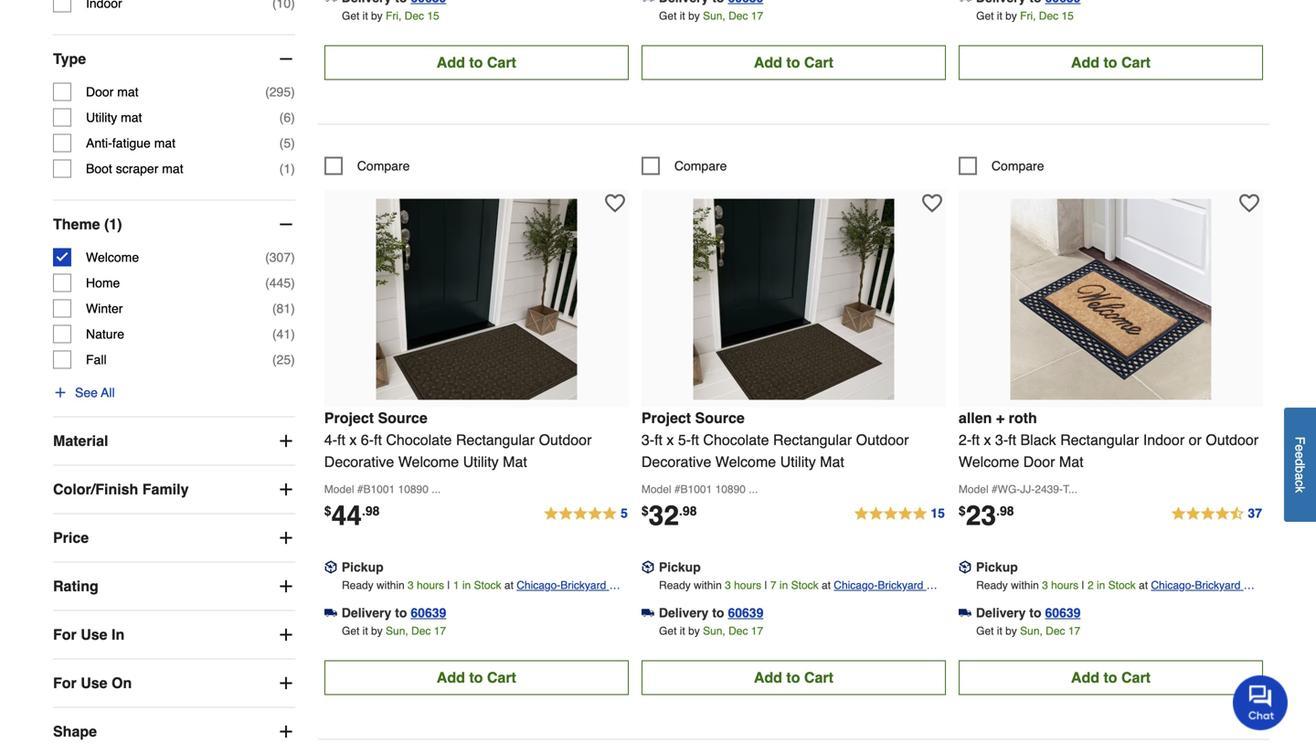 Task type: vqa. For each thing, say whether or not it's contained in the screenshot.
middle Chicago-Brickyard Lowe's button
yes



Task type: locate. For each thing, give the bounding box(es) containing it.
1 horizontal spatial 5
[[621, 506, 628, 521]]

pickup down $ 23 .98
[[976, 560, 1018, 574]]

0 horizontal spatial compare
[[357, 158, 410, 173]]

9 ) from the top
[[291, 352, 295, 367]]

| inside ready within 3 hours | 1 in stock at chicago-brickyard lowe's
[[447, 579, 450, 592]]

2 horizontal spatial 60639 button
[[1045, 604, 1081, 622]]

2 3 from the left
[[725, 579, 731, 592]]

within left 7
[[694, 579, 722, 592]]

outdoor inside project source 4-ft x 6-ft chocolate rectangular outdoor decorative welcome utility mat
[[539, 431, 592, 448]]

1 decorative from the left
[[324, 453, 394, 470]]

e
[[1293, 444, 1308, 452], [1293, 452, 1308, 459]]

10890 down project source 4-ft x 6-ft chocolate rectangular outdoor decorative welcome utility mat
[[398, 483, 429, 496]]

source for 6-
[[378, 409, 428, 426]]

for down the rating
[[53, 626, 77, 643]]

0 horizontal spatial chicago-brickyard lowe's button
[[517, 576, 629, 610]]

0 horizontal spatial hours
[[417, 579, 444, 592]]

1 vertical spatial 1
[[453, 579, 459, 592]]

project inside project source 4-ft x 6-ft chocolate rectangular outdoor decorative welcome utility mat
[[324, 409, 374, 426]]

within down $ 44 .98
[[377, 579, 405, 592]]

) up ( 5 )
[[291, 110, 295, 125]]

60639 button for 2
[[1045, 604, 1081, 622]]

compare inside 5014144943 element
[[357, 158, 410, 173]]

17 for ready within 3 hours | 2 in stock at chicago-brickyard lowe's
[[1069, 625, 1081, 638]]

$ inside $ 23 .98
[[959, 504, 966, 518]]

mat inside project source 4-ft x 6-ft chocolate rectangular outdoor decorative welcome utility mat
[[503, 453, 527, 470]]

0 horizontal spatial model # b1001 10890 ...
[[324, 483, 441, 496]]

.98 inside $ 23 .98
[[997, 504, 1014, 518]]

1 $ from the left
[[324, 504, 331, 518]]

f e e d b a c k button
[[1284, 408, 1316, 522]]

8 ) from the top
[[291, 327, 295, 342]]

brickyard inside ready within 3 hours | 1 in stock at chicago-brickyard lowe's
[[561, 579, 606, 592]]

model
[[324, 483, 354, 496], [642, 483, 672, 496], [959, 483, 989, 496]]

2 horizontal spatial mat
[[1059, 453, 1084, 470]]

ready down $ 32 .98
[[659, 579, 691, 592]]

project up 6-
[[324, 409, 374, 426]]

1 10890 from the left
[[398, 483, 429, 496]]

2 horizontal spatial 3
[[1042, 579, 1048, 592]]

2 brickyard from the left
[[878, 579, 924, 592]]

at for 2
[[1139, 579, 1148, 592]]

1 horizontal spatial chicago-brickyard lowe's button
[[834, 576, 946, 610]]

) for ( 1 )
[[291, 161, 295, 176]]

15
[[427, 9, 439, 22], [1062, 9, 1074, 22], [931, 506, 945, 521]]

7
[[771, 579, 777, 592]]

0 horizontal spatial 10890
[[398, 483, 429, 496]]

3 at from the left
[[1139, 579, 1148, 592]]

plus image inside for use in button
[[277, 626, 295, 644]]

5 ft from the left
[[972, 431, 980, 448]]

plus image for material
[[277, 432, 295, 450]]

door up utility mat
[[86, 85, 114, 99]]

rectangular inside "project source 3-ft x 5-ft chocolate rectangular outdoor decorative welcome utility mat"
[[773, 431, 852, 448]]

2 within from the left
[[694, 579, 722, 592]]

stock
[[474, 579, 501, 592], [791, 579, 819, 592], [1109, 579, 1136, 592]]

in inside 'ready within 3 hours | 2 in stock at chicago-brickyard lowe's'
[[1097, 579, 1106, 592]]

plus image
[[53, 385, 68, 400], [277, 432, 295, 450], [277, 626, 295, 644], [277, 674, 295, 693], [277, 723, 295, 741]]

at
[[505, 579, 514, 592], [822, 579, 831, 592], [1139, 579, 1148, 592]]

0 horizontal spatial model
[[324, 483, 354, 496]]

decorative down "5-"
[[642, 453, 712, 470]]

theme (1)
[[53, 216, 122, 233]]

1 truck filled image from the top
[[324, 0, 337, 4]]

3 compare from the left
[[992, 158, 1044, 173]]

2 5 stars image from the left
[[853, 503, 946, 525]]

by
[[371, 9, 383, 22], [688, 9, 700, 22], [1006, 9, 1017, 22], [371, 625, 383, 638], [688, 625, 700, 638], [1006, 625, 1017, 638]]

5 inside 5 stars image
[[621, 506, 628, 521]]

2 horizontal spatial pickup image
[[959, 561, 972, 574]]

delivery to 60639 for ready within 3 hours | 1 in stock at chicago-brickyard lowe's
[[342, 606, 446, 620]]

1 stock from the left
[[474, 579, 501, 592]]

model for project source 4-ft x 6-ft chocolate rectangular outdoor decorative welcome utility mat
[[324, 483, 354, 496]]

1 60639 from the left
[[411, 606, 446, 620]]

heart outline image
[[605, 193, 625, 213], [1240, 193, 1260, 213]]

rating button
[[53, 563, 295, 610]]

1 horizontal spatial source
[[695, 409, 745, 426]]

chicago- down 5 "button"
[[517, 579, 561, 592]]

) down ( 41 )
[[291, 352, 295, 367]]

lowe's inside ready within 3 hours | 1 in stock at chicago-brickyard lowe's
[[517, 597, 551, 610]]

0 horizontal spatial within
[[377, 579, 405, 592]]

2 chicago-brickyard lowe's button from the left
[[834, 576, 946, 610]]

0 horizontal spatial pickup
[[342, 560, 384, 574]]

2 mat from the left
[[820, 453, 845, 470]]

1 | from the left
[[447, 579, 450, 592]]

4 ) from the top
[[291, 161, 295, 176]]

2 horizontal spatial within
[[1011, 579, 1039, 592]]

compare
[[357, 158, 410, 173], [675, 158, 727, 173], [992, 158, 1044, 173]]

source for 5-
[[695, 409, 745, 426]]

outdoor right or
[[1206, 431, 1259, 448]]

2 in from the left
[[780, 579, 788, 592]]

2 3- from the left
[[996, 431, 1009, 448]]

1 pickup image from the left
[[324, 561, 337, 574]]

mat
[[503, 453, 527, 470], [820, 453, 845, 470], [1059, 453, 1084, 470]]

.98 inside $ 44 .98
[[362, 504, 380, 518]]

truck filled image
[[324, 0, 337, 4], [324, 607, 337, 619]]

brickyard down 5 "button"
[[561, 579, 606, 592]]

mat
[[117, 85, 139, 99], [121, 110, 142, 125], [154, 136, 176, 150], [162, 161, 183, 176]]

fall
[[86, 352, 107, 367]]

) up ( 6 )
[[291, 85, 295, 99]]

heart outline image
[[922, 193, 942, 213]]

0 horizontal spatial 3-
[[642, 431, 655, 448]]

chicago-brickyard lowe's button down "4.5 stars" image
[[1151, 576, 1263, 610]]

1 for from the top
[[53, 626, 77, 643]]

1 project from the left
[[324, 409, 374, 426]]

hours inside ready within 3 hours | 7 in stock at chicago-brickyard lowe's
[[734, 579, 762, 592]]

3 $ from the left
[[959, 504, 966, 518]]

add to cart button
[[324, 45, 629, 80], [642, 45, 946, 80], [959, 45, 1263, 80], [324, 660, 629, 695], [642, 660, 946, 695], [959, 660, 1263, 695]]

2 horizontal spatial x
[[984, 431, 991, 448]]

stock inside ready within 3 hours | 7 in stock at chicago-brickyard lowe's
[[791, 579, 819, 592]]

chocolate for 6-
[[386, 431, 452, 448]]

0 horizontal spatial rectangular
[[456, 431, 535, 448]]

1 horizontal spatial fri,
[[1020, 9, 1036, 22]]

2 pickup image from the left
[[642, 561, 654, 574]]

1 inside ready within 3 hours | 1 in stock at chicago-brickyard lowe's
[[453, 579, 459, 592]]

3 # from the left
[[992, 483, 998, 496]]

pickup image down 32
[[642, 561, 654, 574]]

1 model from the left
[[324, 483, 354, 496]]

delivery for ready within 3 hours | 7 in stock at chicago-brickyard lowe's
[[659, 606, 709, 620]]

brickyard down 15 button at the bottom of the page
[[878, 579, 924, 592]]

1 horizontal spatial project
[[642, 409, 691, 426]]

2 horizontal spatial delivery to 60639
[[976, 606, 1081, 620]]

rectangular inside project source 4-ft x 6-ft chocolate rectangular outdoor decorative welcome utility mat
[[456, 431, 535, 448]]

project for 5-
[[642, 409, 691, 426]]

1 source from the left
[[378, 409, 428, 426]]

# up actual price $32.98 element
[[675, 483, 681, 496]]

|
[[447, 579, 450, 592], [765, 579, 768, 592], [1082, 579, 1085, 592]]

project
[[324, 409, 374, 426], [642, 409, 691, 426]]

project source 4-ft x 6-ft chocolate rectangular outdoor decorative welcome utility mat
[[324, 409, 592, 470]]

# for 4-ft x 6-ft chocolate rectangular outdoor decorative welcome utility mat
[[357, 483, 363, 496]]

... down "project source 3-ft x 5-ft chocolate rectangular outdoor decorative welcome utility mat"
[[749, 483, 758, 496]]

2 horizontal spatial 15
[[1062, 9, 1074, 22]]

utility mat
[[86, 110, 142, 125]]

| inside 'ready within 3 hours | 2 in stock at chicago-brickyard lowe's'
[[1082, 579, 1085, 592]]

2 project from the left
[[642, 409, 691, 426]]

1 vertical spatial for
[[53, 675, 77, 692]]

x left 6-
[[350, 431, 357, 448]]

$ inside $ 44 .98
[[324, 504, 331, 518]]

2 truck filled image from the top
[[324, 607, 337, 619]]

0 vertical spatial 1
[[284, 161, 291, 176]]

lowe's for 1
[[517, 597, 551, 610]]

e up d
[[1293, 444, 1308, 452]]

0 horizontal spatial at
[[505, 579, 514, 592]]

0 horizontal spatial door
[[86, 85, 114, 99]]

0 horizontal spatial heart outline image
[[605, 193, 625, 213]]

5 up ( 1 )
[[284, 136, 291, 150]]

5 stars image containing 15
[[853, 503, 946, 525]]

2 ) from the top
[[291, 110, 295, 125]]

2 outdoor from the left
[[856, 431, 909, 448]]

pickup image for ready within 3 hours | 1 in stock at chicago-brickyard lowe's
[[324, 561, 337, 574]]

) for ( 41 )
[[291, 327, 295, 342]]

door down the 'black'
[[1024, 453, 1055, 470]]

1 horizontal spatial compare
[[675, 158, 727, 173]]

anti-
[[86, 136, 112, 150]]

brickyard inside 'ready within 3 hours | 2 in stock at chicago-brickyard lowe's'
[[1195, 579, 1241, 592]]

b1001 for 6-
[[363, 483, 395, 496]]

in for 2
[[1097, 579, 1106, 592]]

outdoor inside "project source 3-ft x 5-ft chocolate rectangular outdoor decorative welcome utility mat"
[[856, 431, 909, 448]]

lowe's inside ready within 3 hours | 7 in stock at chicago-brickyard lowe's
[[834, 597, 868, 610]]

3 3 from the left
[[1042, 579, 1048, 592]]

$ down 4- on the left bottom of the page
[[324, 504, 331, 518]]

1 vertical spatial door
[[1024, 453, 1055, 470]]

2 horizontal spatial |
[[1082, 579, 1085, 592]]

1 horizontal spatial pickup image
[[642, 561, 654, 574]]

within inside 'ready within 3 hours | 2 in stock at chicago-brickyard lowe's'
[[1011, 579, 1039, 592]]

pickup image
[[324, 561, 337, 574], [642, 561, 654, 574], [959, 561, 972, 574]]

to
[[469, 54, 483, 71], [787, 54, 800, 71], [1104, 54, 1118, 71], [395, 606, 407, 620], [712, 606, 724, 620], [1030, 606, 1042, 620], [469, 669, 483, 686], [787, 669, 800, 686], [1104, 669, 1118, 686]]

ready inside ready within 3 hours | 7 in stock at chicago-brickyard lowe's
[[659, 579, 691, 592]]

fatigue
[[112, 136, 151, 150]]

1 chicago-brickyard lowe's button from the left
[[517, 576, 629, 610]]

1 horizontal spatial 3
[[725, 579, 731, 592]]

source inside "project source 3-ft x 5-ft chocolate rectangular outdoor decorative welcome utility mat"
[[695, 409, 745, 426]]

material button
[[53, 417, 295, 465]]

within
[[377, 579, 405, 592], [694, 579, 722, 592], [1011, 579, 1039, 592]]

1 at from the left
[[505, 579, 514, 592]]

3 within from the left
[[1011, 579, 1039, 592]]

2 ft from the left
[[374, 431, 382, 448]]

model for allen + roth 2-ft x 3-ft black rectangular indoor or outdoor welcome door mat
[[959, 483, 989, 496]]

2 60639 from the left
[[728, 606, 764, 620]]

60639 button for 7
[[728, 604, 764, 622]]

0 horizontal spatial 60639 button
[[411, 604, 446, 622]]

within inside ready within 3 hours | 1 in stock at chicago-brickyard lowe's
[[377, 579, 405, 592]]

0 horizontal spatial 5
[[284, 136, 291, 150]]

1 rectangular from the left
[[456, 431, 535, 448]]

plus image inside price button
[[277, 529, 295, 547]]

delivery to 60639
[[342, 606, 446, 620], [659, 606, 764, 620], [976, 606, 1081, 620]]

lowe's
[[517, 597, 551, 610], [834, 597, 868, 610], [1151, 597, 1185, 610]]

home
[[86, 276, 120, 290]]

0 horizontal spatial 60639
[[411, 606, 446, 620]]

2 horizontal spatial in
[[1097, 579, 1106, 592]]

| inside ready within 3 hours | 7 in stock at chicago-brickyard lowe's
[[765, 579, 768, 592]]

project inside "project source 3-ft x 5-ft chocolate rectangular outdoor decorative welcome utility mat"
[[642, 409, 691, 426]]

mat inside allen + roth 2-ft x 3-ft black rectangular indoor or outdoor welcome door mat
[[1059, 453, 1084, 470]]

plus image for price
[[277, 529, 295, 547]]

2 ready from the left
[[659, 579, 691, 592]]

2 ... from the left
[[749, 483, 758, 496]]

decorative down 6-
[[324, 453, 394, 470]]

1 delivery to 60639 from the left
[[342, 606, 446, 620]]

hours inside ready within 3 hours | 1 in stock at chicago-brickyard lowe's
[[417, 579, 444, 592]]

1 horizontal spatial hours
[[734, 579, 762, 592]]

welcome inside "project source 3-ft x 5-ft chocolate rectangular outdoor decorative welcome utility mat"
[[716, 453, 776, 470]]

0 horizontal spatial ready
[[342, 579, 374, 592]]

3- down the +
[[996, 431, 1009, 448]]

in
[[462, 579, 471, 592], [780, 579, 788, 592], [1097, 579, 1106, 592]]

2 horizontal spatial compare
[[992, 158, 1044, 173]]

at inside ready within 3 hours | 1 in stock at chicago-brickyard lowe's
[[505, 579, 514, 592]]

compare inside 5001786405 element
[[992, 158, 1044, 173]]

2 pickup from the left
[[659, 560, 701, 574]]

1 horizontal spatial brickyard
[[878, 579, 924, 592]]

3
[[408, 579, 414, 592], [725, 579, 731, 592], [1042, 579, 1048, 592]]

use left in
[[81, 626, 107, 643]]

3 inside 'ready within 3 hours | 2 in stock at chicago-brickyard lowe's'
[[1042, 579, 1048, 592]]

1 plus image from the top
[[277, 480, 295, 499]]

1 vertical spatial plus image
[[277, 529, 295, 547]]

3 60639 from the left
[[1045, 606, 1081, 620]]

lowe's inside 'ready within 3 hours | 2 in stock at chicago-brickyard lowe's'
[[1151, 597, 1185, 610]]

1 horizontal spatial get it by fri, dec 15
[[976, 9, 1074, 22]]

2 horizontal spatial 60639
[[1045, 606, 1081, 620]]

ready inside ready within 3 hours | 1 in stock at chicago-brickyard lowe's
[[342, 579, 374, 592]]

1 horizontal spatial |
[[765, 579, 768, 592]]

project source 4-ft x 6-ft chocolate rectangular outdoor decorative welcome utility mat image
[[376, 199, 577, 400]]

0 horizontal spatial #
[[357, 483, 363, 496]]

chicago-
[[517, 579, 561, 592], [834, 579, 878, 592], [1151, 579, 1195, 592]]

1 horizontal spatial x
[[667, 431, 674, 448]]

1 3 from the left
[[408, 579, 414, 592]]

5 stars image left 32
[[543, 503, 629, 525]]

x inside "project source 3-ft x 5-ft chocolate rectangular outdoor decorative welcome utility mat"
[[667, 431, 674, 448]]

outdoor
[[539, 431, 592, 448], [856, 431, 909, 448], [1206, 431, 1259, 448]]

plus image for shape
[[277, 723, 295, 741]]

0 horizontal spatial delivery to 60639
[[342, 606, 446, 620]]

1 e from the top
[[1293, 444, 1308, 452]]

price
[[53, 529, 89, 546]]

3 outdoor from the left
[[1206, 431, 1259, 448]]

3 inside ready within 3 hours | 7 in stock at chicago-brickyard lowe's
[[725, 579, 731, 592]]

1 horizontal spatial ...
[[749, 483, 758, 496]]

door mat
[[86, 85, 139, 99]]

compare inside the 5014144935 element
[[675, 158, 727, 173]]

add to cart
[[437, 54, 516, 71], [754, 54, 834, 71], [1071, 54, 1151, 71], [437, 669, 516, 686], [754, 669, 834, 686], [1071, 669, 1151, 686]]

e up b
[[1293, 452, 1308, 459]]

3 chicago- from the left
[[1151, 579, 1195, 592]]

1 horizontal spatial 1
[[453, 579, 459, 592]]

chicago- inside ready within 3 hours | 1 in stock at chicago-brickyard lowe's
[[517, 579, 561, 592]]

1 horizontal spatial $
[[642, 504, 649, 518]]

mat up fatigue
[[121, 110, 142, 125]]

project for 6-
[[324, 409, 374, 426]]

decorative inside "project source 3-ft x 5-ft chocolate rectangular outdoor decorative welcome utility mat"
[[642, 453, 712, 470]]

.98 inside $ 32 .98
[[679, 504, 697, 518]]

at inside ready within 3 hours | 7 in stock at chicago-brickyard lowe's
[[822, 579, 831, 592]]

mat inside "project source 3-ft x 5-ft chocolate rectangular outdoor decorative welcome utility mat"
[[820, 453, 845, 470]]

) down ( 5 )
[[291, 161, 295, 176]]

3- left "5-"
[[642, 431, 655, 448]]

0 horizontal spatial x
[[350, 431, 357, 448]]

... for 6-
[[432, 483, 441, 496]]

)
[[291, 85, 295, 99], [291, 110, 295, 125], [291, 136, 295, 150], [291, 161, 295, 176], [291, 250, 295, 265], [291, 276, 295, 290], [291, 301, 295, 316], [291, 327, 295, 342], [291, 352, 295, 367]]

2 rectangular from the left
[[773, 431, 852, 448]]

chicago-brickyard lowe's button for ready within 3 hours | 7 in stock at chicago-brickyard lowe's
[[834, 576, 946, 610]]

6-
[[361, 431, 374, 448]]

2 model from the left
[[642, 483, 672, 496]]

rectangular
[[456, 431, 535, 448], [773, 431, 852, 448], [1061, 431, 1139, 448]]

1 horizontal spatial 15
[[931, 506, 945, 521]]

2 horizontal spatial lowe's
[[1151, 597, 1185, 610]]

2 horizontal spatial brickyard
[[1195, 579, 1241, 592]]

| for 7
[[765, 579, 768, 592]]

( 1 )
[[279, 161, 295, 176]]

.98 for 32
[[679, 504, 697, 518]]

chocolate right "5-"
[[703, 431, 769, 448]]

0 vertical spatial 5
[[284, 136, 291, 150]]

ready down actual price $23.98 element
[[976, 579, 1008, 592]]

ready inside 'ready within 3 hours | 2 in stock at chicago-brickyard lowe's'
[[976, 579, 1008, 592]]

hours inside 'ready within 3 hours | 2 in stock at chicago-brickyard lowe's'
[[1051, 579, 1079, 592]]

$ right 5 "button"
[[642, 504, 649, 518]]

for up "shape"
[[53, 675, 77, 692]]

within inside ready within 3 hours | 7 in stock at chicago-brickyard lowe's
[[694, 579, 722, 592]]

1 .98 from the left
[[362, 504, 380, 518]]

3 ) from the top
[[291, 136, 295, 150]]

1 horizontal spatial b1001
[[681, 483, 712, 496]]

0 vertical spatial plus image
[[277, 480, 295, 499]]

1 ) from the top
[[291, 85, 295, 99]]

2 hours from the left
[[734, 579, 762, 592]]

( 41 )
[[272, 327, 295, 342]]

welcome inside project source 4-ft x 6-ft chocolate rectangular outdoor decorative welcome utility mat
[[398, 453, 459, 470]]

295
[[269, 85, 291, 99]]

3 chicago-brickyard lowe's button from the left
[[1151, 576, 1263, 610]]

chocolate inside project source 4-ft x 6-ft chocolate rectangular outdoor decorative welcome utility mat
[[386, 431, 452, 448]]

...
[[432, 483, 441, 496], [749, 483, 758, 496]]

use
[[81, 626, 107, 643], [81, 675, 107, 692]]

2 get it by fri, dec 15 from the left
[[976, 9, 1074, 22]]

chicago-brickyard lowe's button down 15 button at the bottom of the page
[[834, 576, 946, 610]]

in inside ready within 3 hours | 7 in stock at chicago-brickyard lowe's
[[780, 579, 788, 592]]

2 horizontal spatial delivery
[[976, 606, 1026, 620]]

plus image inside shape 'button'
[[277, 723, 295, 741]]

model up 32
[[642, 483, 672, 496]]

winter
[[86, 301, 123, 316]]

project source 3-ft x 5-ft chocolate rectangular outdoor decorative welcome utility mat image
[[693, 199, 894, 400]]

$ down the model # wg-jj-2439-t...
[[959, 504, 966, 518]]

ft down allen
[[972, 431, 980, 448]]

1 horizontal spatial lowe's
[[834, 597, 868, 610]]

plus image inside rating button
[[277, 577, 295, 596]]

chicago-brickyard lowe's button down 5 "button"
[[517, 576, 629, 610]]

5001786405 element
[[959, 157, 1044, 175]]

.98 for 44
[[362, 504, 380, 518]]

dec
[[405, 9, 424, 22], [729, 9, 748, 22], [1039, 9, 1059, 22], [411, 625, 431, 638], [729, 625, 748, 638], [1046, 625, 1066, 638]]

ft left 6-
[[337, 431, 345, 448]]

0 horizontal spatial mat
[[503, 453, 527, 470]]

$ 23 .98
[[959, 500, 1014, 531]]

3 model from the left
[[959, 483, 989, 496]]

2 fri, from the left
[[1020, 9, 1036, 22]]

1 in from the left
[[462, 579, 471, 592]]

2 horizontal spatial utility
[[780, 453, 816, 470]]

2 b1001 from the left
[[681, 483, 712, 496]]

model # b1001 10890 ... up $ 32 .98
[[642, 483, 758, 496]]

2 horizontal spatial #
[[992, 483, 998, 496]]

get it by sun, dec 17 for ready within 3 hours | 7 in stock at chicago-brickyard lowe's
[[659, 625, 763, 638]]

chicago-brickyard lowe's button
[[517, 576, 629, 610], [834, 576, 946, 610], [1151, 576, 1263, 610]]

... down project source 4-ft x 6-ft chocolate rectangular outdoor decorative welcome utility mat
[[432, 483, 441, 496]]

1 horizontal spatial delivery to 60639
[[659, 606, 764, 620]]

b1001 up actual price $32.98 element
[[681, 483, 712, 496]]

5 left 32
[[621, 506, 628, 521]]

in inside ready within 3 hours | 1 in stock at chicago-brickyard lowe's
[[462, 579, 471, 592]]

17 for ready within 3 hours | 7 in stock at chicago-brickyard lowe's
[[751, 625, 763, 638]]

stock inside 'ready within 3 hours | 2 in stock at chicago-brickyard lowe's'
[[1109, 579, 1136, 592]]

project source 3-ft x 5-ft chocolate rectangular outdoor decorative welcome utility mat
[[642, 409, 909, 470]]

1 x from the left
[[350, 431, 357, 448]]

60639 for 7
[[728, 606, 764, 620]]

chocolate inside "project source 3-ft x 5-ft chocolate rectangular outdoor decorative welcome utility mat"
[[703, 431, 769, 448]]

1 horizontal spatial ready
[[659, 579, 691, 592]]

2 stock from the left
[[791, 579, 819, 592]]

1 horizontal spatial model
[[642, 483, 672, 496]]

2 model # b1001 10890 ... from the left
[[642, 483, 758, 496]]

1 horizontal spatial 60639 button
[[728, 604, 764, 622]]

1 vertical spatial 5
[[621, 506, 628, 521]]

utility
[[86, 110, 117, 125], [463, 453, 499, 470], [780, 453, 816, 470]]

x inside project source 4-ft x 6-ft chocolate rectangular outdoor decorative welcome utility mat
[[350, 431, 357, 448]]

32
[[649, 500, 679, 531]]

ready for ready within 3 hours | 1 in stock at chicago-brickyard lowe's
[[342, 579, 374, 592]]

ready down actual price $44.98 element at the bottom of page
[[342, 579, 374, 592]]

60639
[[411, 606, 446, 620], [728, 606, 764, 620], [1045, 606, 1081, 620]]

0 horizontal spatial pickup image
[[324, 561, 337, 574]]

shape
[[53, 723, 97, 740]]

0 vertical spatial door
[[86, 85, 114, 99]]

get it by fri, dec 15
[[342, 9, 439, 22], [976, 9, 1074, 22]]

2 horizontal spatial $
[[959, 504, 966, 518]]

truck filled image
[[642, 0, 654, 4], [959, 0, 972, 4], [642, 607, 654, 619], [959, 607, 972, 619]]

1 horizontal spatial chocolate
[[703, 431, 769, 448]]

2 horizontal spatial chicago-brickyard lowe's button
[[1151, 576, 1263, 610]]

3 delivery to 60639 from the left
[[976, 606, 1081, 620]]

source inside project source 4-ft x 6-ft chocolate rectangular outdoor decorative welcome utility mat
[[378, 409, 428, 426]]

1 horizontal spatial model # b1001 10890 ...
[[642, 483, 758, 496]]

0 vertical spatial truck filled image
[[324, 0, 337, 4]]

source
[[378, 409, 428, 426], [695, 409, 745, 426]]

1 3- from the left
[[642, 431, 655, 448]]

1 b1001 from the left
[[363, 483, 395, 496]]

1 chocolate from the left
[[386, 431, 452, 448]]

2 horizontal spatial chicago-
[[1151, 579, 1195, 592]]

chicago- inside 'ready within 3 hours | 2 in stock at chicago-brickyard lowe's'
[[1151, 579, 1195, 592]]

2 horizontal spatial hours
[[1051, 579, 1079, 592]]

2 source from the left
[[695, 409, 745, 426]]

) for ( 445 )
[[291, 276, 295, 290]]

) up ( 41 )
[[291, 301, 295, 316]]

3 pickup from the left
[[976, 560, 1018, 574]]

pickup image for ready within 3 hours | 7 in stock at chicago-brickyard lowe's
[[642, 561, 654, 574]]

5 ) from the top
[[291, 250, 295, 265]]

allen
[[959, 409, 992, 426]]

model # b1001 10890 ... for 5-
[[642, 483, 758, 496]]

theme
[[53, 216, 100, 233]]

f
[[1293, 437, 1308, 444]]

0 horizontal spatial brickyard
[[561, 579, 606, 592]]

# up actual price $44.98 element at the bottom of page
[[357, 483, 363, 496]]

1 chicago- from the left
[[517, 579, 561, 592]]

chocolate right 6-
[[386, 431, 452, 448]]

in for 7
[[780, 579, 788, 592]]

for inside for use in button
[[53, 626, 77, 643]]

decorative for 6-
[[324, 453, 394, 470]]

1 horizontal spatial chicago-
[[834, 579, 878, 592]]

0 horizontal spatial in
[[462, 579, 471, 592]]

.98 down wg-
[[997, 504, 1014, 518]]

plus image inside for use on button
[[277, 674, 295, 693]]

2 | from the left
[[765, 579, 768, 592]]

pickup image down 44 on the left bottom
[[324, 561, 337, 574]]

at inside 'ready within 3 hours | 2 in stock at chicago-brickyard lowe's'
[[1139, 579, 1148, 592]]

model # b1001 10890 ... up $ 44 .98
[[324, 483, 441, 496]]

pickup down $ 32 .98
[[659, 560, 701, 574]]

5 stars image
[[543, 503, 629, 525], [853, 503, 946, 525]]

utility inside project source 4-ft x 6-ft chocolate rectangular outdoor decorative welcome utility mat
[[463, 453, 499, 470]]

chicago- inside ready within 3 hours | 7 in stock at chicago-brickyard lowe's
[[834, 579, 878, 592]]

actual price $44.98 element
[[324, 500, 380, 531]]

material
[[53, 432, 108, 449]]

rectangular inside allen + roth 2-ft x 3-ft black rectangular indoor or outdoor welcome door mat
[[1061, 431, 1139, 448]]

chicago- right 7
[[834, 579, 878, 592]]

60639 button
[[411, 604, 446, 622], [728, 604, 764, 622], [1045, 604, 1081, 622]]

) down the 81
[[291, 327, 295, 342]]

plus image
[[277, 480, 295, 499], [277, 529, 295, 547], [277, 577, 295, 596]]

x for 6-
[[350, 431, 357, 448]]

2 delivery to 60639 from the left
[[659, 606, 764, 620]]

2 horizontal spatial model
[[959, 483, 989, 496]]

0 horizontal spatial decorative
[[324, 453, 394, 470]]

1 horizontal spatial heart outline image
[[1240, 193, 1260, 213]]

pickup
[[342, 560, 384, 574], [659, 560, 701, 574], [976, 560, 1018, 574]]

.98 down 6-
[[362, 504, 380, 518]]

5 stars image for 32
[[853, 503, 946, 525]]

) up ( 1 )
[[291, 136, 295, 150]]

utility inside "project source 3-ft x 5-ft chocolate rectangular outdoor decorative welcome utility mat"
[[780, 453, 816, 470]]

3 brickyard from the left
[[1195, 579, 1241, 592]]

brickyard inside ready within 3 hours | 7 in stock at chicago-brickyard lowe's
[[878, 579, 924, 592]]

pickup for ready within 3 hours | 7 in stock at chicago-brickyard lowe's
[[659, 560, 701, 574]]

plus image inside color/finish family button
[[277, 480, 295, 499]]

plus image inside material button
[[277, 432, 295, 450]]

3- inside allen + roth 2-ft x 3-ft black rectangular indoor or outdoor welcome door mat
[[996, 431, 1009, 448]]

1 within from the left
[[377, 579, 405, 592]]

d
[[1293, 459, 1308, 466]]

2 horizontal spatial rectangular
[[1061, 431, 1139, 448]]

1 horizontal spatial within
[[694, 579, 722, 592]]

ft right 4- on the left bottom of the page
[[374, 431, 382, 448]]

pickup image down 23
[[959, 561, 972, 574]]

) for ( 295 )
[[291, 85, 295, 99]]

utility for project source 4-ft x 6-ft chocolate rectangular outdoor decorative welcome utility mat
[[463, 453, 499, 470]]

project up "5-"
[[642, 409, 691, 426]]

plus image for color/finish family
[[277, 480, 295, 499]]

1 horizontal spatial door
[[1024, 453, 1055, 470]]

stock inside ready within 3 hours | 1 in stock at chicago-brickyard lowe's
[[474, 579, 501, 592]]

model up 44 on the left bottom
[[324, 483, 354, 496]]

1 horizontal spatial 5 stars image
[[853, 503, 946, 525]]

17 for ready within 3 hours | 1 in stock at chicago-brickyard lowe's
[[434, 625, 446, 638]]

decorative
[[324, 453, 394, 470], [642, 453, 712, 470]]

0 horizontal spatial utility
[[86, 110, 117, 125]]

decorative inside project source 4-ft x 6-ft chocolate rectangular outdoor decorative welcome utility mat
[[324, 453, 394, 470]]

1 # from the left
[[357, 483, 363, 496]]

1 pickup from the left
[[342, 560, 384, 574]]

use left "on" on the bottom left of page
[[81, 675, 107, 692]]

) up ( 81 )
[[291, 276, 295, 290]]

.98
[[362, 504, 380, 518], [679, 504, 697, 518], [997, 504, 1014, 518]]

1 compare from the left
[[357, 158, 410, 173]]

1 horizontal spatial delivery
[[659, 606, 709, 620]]

ft down roth
[[1009, 431, 1017, 448]]

rectangular for 3-ft x 5-ft chocolate rectangular outdoor decorative welcome utility mat
[[773, 431, 852, 448]]

within left 2
[[1011, 579, 1039, 592]]

3 x from the left
[[984, 431, 991, 448]]

for inside for use on button
[[53, 675, 77, 692]]

delivery to 60639 for ready within 3 hours | 7 in stock at chicago-brickyard lowe's
[[659, 606, 764, 620]]

) for ( 6 )
[[291, 110, 295, 125]]

5 stars image containing 5
[[543, 503, 629, 525]]

model up 23
[[959, 483, 989, 496]]

1 outdoor from the left
[[539, 431, 592, 448]]

.98 for 23
[[997, 504, 1014, 518]]

b1001 up actual price $44.98 element at the bottom of page
[[363, 483, 395, 496]]

2 chocolate from the left
[[703, 431, 769, 448]]

1 lowe's from the left
[[517, 597, 551, 610]]

model for project source 3-ft x 5-ft chocolate rectangular outdoor decorative welcome utility mat
[[642, 483, 672, 496]]

2 horizontal spatial ready
[[976, 579, 1008, 592]]

minus image
[[277, 215, 295, 234]]

3 plus image from the top
[[277, 577, 295, 596]]

outdoor up 5 "button"
[[539, 431, 592, 448]]

0 vertical spatial for
[[53, 626, 77, 643]]

1 horizontal spatial rectangular
[[773, 431, 852, 448]]

plus image for rating
[[277, 577, 295, 596]]

# up actual price $23.98 element
[[992, 483, 998, 496]]

2 horizontal spatial .98
[[997, 504, 1014, 518]]

2 delivery from the left
[[659, 606, 709, 620]]

delivery to 60639 for ready within 3 hours | 2 in stock at chicago-brickyard lowe's
[[976, 606, 1081, 620]]

allen + roth 2-ft x 3-ft black rectangular indoor or outdoor welcome door mat image
[[1011, 199, 1212, 400]]

0 horizontal spatial |
[[447, 579, 450, 592]]

x
[[350, 431, 357, 448], [667, 431, 674, 448], [984, 431, 991, 448]]

chicago- right 2
[[1151, 579, 1195, 592]]

.98 down "5-"
[[679, 504, 697, 518]]

( 81 )
[[272, 301, 295, 316]]

1 horizontal spatial stock
[[791, 579, 819, 592]]

shape button
[[53, 708, 295, 743]]

( for 5
[[279, 136, 284, 150]]

$ inside $ 32 .98
[[642, 504, 649, 518]]

3 mat from the left
[[1059, 453, 1084, 470]]

x inside allen + roth 2-ft x 3-ft black rectangular indoor or outdoor welcome door mat
[[984, 431, 991, 448]]

2 .98 from the left
[[679, 504, 697, 518]]

$ 32 .98
[[642, 500, 697, 531]]

lowe's for 7
[[834, 597, 868, 610]]

minus image
[[277, 50, 295, 68]]

sun, for ready within 3 hours | 1 in stock at chicago-brickyard lowe's
[[386, 625, 408, 638]]

1 horizontal spatial mat
[[820, 453, 845, 470]]

mat for project source 4-ft x 6-ft chocolate rectangular outdoor decorative welcome utility mat
[[503, 453, 527, 470]]

10890 down "project source 3-ft x 5-ft chocolate rectangular outdoor decorative welcome utility mat"
[[715, 483, 746, 496]]

3 lowe's from the left
[[1151, 597, 1185, 610]]

brickyard down "4.5 stars" image
[[1195, 579, 1241, 592]]

use for on
[[81, 675, 107, 692]]

( 295 )
[[265, 85, 295, 99]]

1 use from the top
[[81, 626, 107, 643]]

hours
[[417, 579, 444, 592], [734, 579, 762, 592], [1051, 579, 1079, 592]]

3 | from the left
[[1082, 579, 1085, 592]]

pickup for ready within 3 hours | 1 in stock at chicago-brickyard lowe's
[[342, 560, 384, 574]]

ft up actual price $32.98 element
[[691, 431, 699, 448]]

ft left "5-"
[[655, 431, 663, 448]]

2 decorative from the left
[[642, 453, 712, 470]]

) up ( 445 )
[[291, 250, 295, 265]]

5 stars image left 23
[[853, 503, 946, 525]]

3 60639 button from the left
[[1045, 604, 1081, 622]]

x right 2-
[[984, 431, 991, 448]]

mat for project source 3-ft x 5-ft chocolate rectangular outdoor decorative welcome utility mat
[[820, 453, 845, 470]]

color/finish family
[[53, 481, 189, 498]]

delivery for ready within 3 hours | 2 in stock at chicago-brickyard lowe's
[[976, 606, 1026, 620]]

3 inside ready within 3 hours | 1 in stock at chicago-brickyard lowe's
[[408, 579, 414, 592]]

1 horizontal spatial 60639
[[728, 606, 764, 620]]

1 ... from the left
[[432, 483, 441, 496]]

pickup down actual price $44.98 element at the bottom of page
[[342, 560, 384, 574]]

1 brickyard from the left
[[561, 579, 606, 592]]

outdoor up 15 button at the bottom of the page
[[856, 431, 909, 448]]

x left "5-"
[[667, 431, 674, 448]]



Task type: describe. For each thing, give the bounding box(es) containing it.
$ 44 .98
[[324, 500, 380, 531]]

3 for 7
[[725, 579, 731, 592]]

allen + roth 2-ft x 3-ft black rectangular indoor or outdoor welcome door mat
[[959, 409, 1259, 470]]

(1)
[[104, 216, 122, 233]]

$ for 44
[[324, 504, 331, 518]]

nature
[[86, 327, 124, 342]]

81
[[277, 301, 291, 316]]

mat right fatigue
[[154, 136, 176, 150]]

get it by sun, dec 17 for ready within 3 hours | 1 in stock at chicago-brickyard lowe's
[[342, 625, 446, 638]]

plus image for for use on
[[277, 674, 295, 693]]

2 heart outline image from the left
[[1240, 193, 1260, 213]]

color/finish family button
[[53, 466, 295, 513]]

( for 6
[[279, 110, 284, 125]]

boot
[[86, 161, 112, 176]]

5 button
[[543, 503, 629, 525]]

price button
[[53, 514, 295, 562]]

for use in
[[53, 626, 125, 643]]

outdoor for 3-ft x 5-ft chocolate rectangular outdoor decorative welcome utility mat
[[856, 431, 909, 448]]

37 button
[[1171, 503, 1263, 525]]

3 for 1
[[408, 579, 414, 592]]

6 ft from the left
[[1009, 431, 1017, 448]]

black
[[1021, 431, 1056, 448]]

mat right scraper
[[162, 161, 183, 176]]

chicago-brickyard lowe's button for ready within 3 hours | 1 in stock at chicago-brickyard lowe's
[[517, 576, 629, 610]]

60639 for 2
[[1045, 606, 1081, 620]]

utility for project source 3-ft x 5-ft chocolate rectangular outdoor decorative welcome utility mat
[[780, 453, 816, 470]]

stock for 1
[[474, 579, 501, 592]]

2 e from the top
[[1293, 452, 1308, 459]]

44
[[331, 500, 362, 531]]

actual price $32.98 element
[[642, 500, 697, 531]]

model # wg-jj-2439-t...
[[959, 483, 1078, 496]]

41
[[277, 327, 291, 342]]

type button
[[53, 35, 295, 83]]

| for 2
[[1082, 579, 1085, 592]]

b
[[1293, 466, 1308, 473]]

4-
[[324, 431, 337, 448]]

5014144935 element
[[642, 157, 727, 175]]

rating
[[53, 578, 99, 595]]

model # b1001 10890 ... for 6-
[[324, 483, 441, 496]]

see
[[75, 385, 98, 400]]

chicago- for ready within 3 hours | 7 in stock at chicago-brickyard lowe's
[[834, 579, 878, 592]]

chicago- for ready within 3 hours | 2 in stock at chicago-brickyard lowe's
[[1151, 579, 1195, 592]]

in
[[112, 626, 125, 643]]

type
[[53, 50, 86, 67]]

) for ( 25 )
[[291, 352, 295, 367]]

lowe's for 2
[[1151, 597, 1185, 610]]

3 ft from the left
[[655, 431, 663, 448]]

10890 for 6-
[[398, 483, 429, 496]]

# for 3-ft x 5-ft chocolate rectangular outdoor decorative welcome utility mat
[[675, 483, 681, 496]]

25
[[277, 352, 291, 367]]

( for 295
[[265, 85, 269, 99]]

( 5 )
[[279, 136, 295, 150]]

for use on
[[53, 675, 132, 692]]

1 fri, from the left
[[386, 9, 402, 22]]

# for 2-ft x 3-ft black rectangular indoor or outdoor welcome door mat
[[992, 483, 998, 496]]

( 307 )
[[265, 250, 295, 265]]

23
[[966, 500, 997, 531]]

plus image for for use in
[[277, 626, 295, 644]]

ready within 3 hours | 2 in stock at chicago-brickyard lowe's
[[976, 579, 1244, 610]]

rectangular for 4-ft x 6-ft chocolate rectangular outdoor decorative welcome utility mat
[[456, 431, 535, 448]]

( 6 )
[[279, 110, 295, 125]]

brickyard for ready within 3 hours | 7 in stock at chicago-brickyard lowe's
[[878, 579, 924, 592]]

plus image inside see all button
[[53, 385, 68, 400]]

( for 445
[[265, 276, 269, 290]]

outdoor for 4-ft x 6-ft chocolate rectangular outdoor decorative welcome utility mat
[[539, 431, 592, 448]]

hours for 7
[[734, 579, 762, 592]]

within for ready within 3 hours | 1 in stock at chicago-brickyard lowe's
[[377, 579, 405, 592]]

compare for the 5014144935 element
[[675, 158, 727, 173]]

stock for 2
[[1109, 579, 1136, 592]]

see all
[[75, 385, 115, 400]]

chicago- for ready within 3 hours | 1 in stock at chicago-brickyard lowe's
[[517, 579, 561, 592]]

for for for use on
[[53, 675, 77, 692]]

truck filled image for get it by fri, dec 15
[[324, 0, 337, 4]]

5 stars image for 44
[[543, 503, 629, 525]]

sun, for ready within 3 hours | 7 in stock at chicago-brickyard lowe's
[[703, 625, 726, 638]]

2-
[[959, 431, 972, 448]]

2
[[1088, 579, 1094, 592]]

actual price $23.98 element
[[959, 500, 1014, 531]]

a
[[1293, 473, 1308, 480]]

chicago-brickyard lowe's button for ready within 3 hours | 2 in stock at chicago-brickyard lowe's
[[1151, 576, 1263, 610]]

2439-
[[1035, 483, 1063, 496]]

3- inside "project source 3-ft x 5-ft chocolate rectangular outdoor decorative welcome utility mat"
[[642, 431, 655, 448]]

( for 307
[[265, 250, 269, 265]]

pickup image for ready within 3 hours | 2 in stock at chicago-brickyard lowe's
[[959, 561, 972, 574]]

3 for 2
[[1042, 579, 1048, 592]]

anti-fatigue mat
[[86, 136, 176, 150]]

all
[[101, 385, 115, 400]]

60639 button for 1
[[411, 604, 446, 622]]

1 ft from the left
[[337, 431, 345, 448]]

37
[[1248, 506, 1263, 521]]

get it by sun, dec 17 for ready within 3 hours | 2 in stock at chicago-brickyard lowe's
[[976, 625, 1081, 638]]

b1001 for 5-
[[681, 483, 712, 496]]

1 heart outline image from the left
[[605, 193, 625, 213]]

) for ( 81 )
[[291, 301, 295, 316]]

decorative for 5-
[[642, 453, 712, 470]]

ready for ready within 3 hours | 2 in stock at chicago-brickyard lowe's
[[976, 579, 1008, 592]]

( for 81
[[272, 301, 277, 316]]

chocolate for 5-
[[703, 431, 769, 448]]

see all button
[[53, 384, 115, 402]]

t...
[[1063, 483, 1078, 496]]

within for ready within 3 hours | 7 in stock at chicago-brickyard lowe's
[[694, 579, 722, 592]]

60639 for 1
[[411, 606, 446, 620]]

on
[[112, 675, 132, 692]]

15 inside 5 stars image
[[931, 506, 945, 521]]

sun, for ready within 3 hours | 2 in stock at chicago-brickyard lowe's
[[1020, 625, 1043, 638]]

( 445 )
[[265, 276, 295, 290]]

hours for 1
[[417, 579, 444, 592]]

445
[[269, 276, 291, 290]]

6
[[284, 110, 291, 125]]

for use on button
[[53, 660, 295, 707]]

ready within 3 hours | 1 in stock at chicago-brickyard lowe's
[[342, 579, 609, 610]]

0 horizontal spatial 15
[[427, 9, 439, 22]]

welcome inside allen + roth 2-ft x 3-ft black rectangular indoor or outdoor welcome door mat
[[959, 453, 1020, 470]]

delivery for ready within 3 hours | 1 in stock at chicago-brickyard lowe's
[[342, 606, 392, 620]]

outdoor inside allen + roth 2-ft x 3-ft black rectangular indoor or outdoor welcome door mat
[[1206, 431, 1259, 448]]

brickyard for ready within 3 hours | 2 in stock at chicago-brickyard lowe's
[[1195, 579, 1241, 592]]

x for 5-
[[667, 431, 674, 448]]

4 ft from the left
[[691, 431, 699, 448]]

door inside allen + roth 2-ft x 3-ft black rectangular indoor or outdoor welcome door mat
[[1024, 453, 1055, 470]]

in for 1
[[462, 579, 471, 592]]

5014144943 element
[[324, 157, 410, 175]]

+
[[996, 409, 1005, 426]]

$ for 23
[[959, 504, 966, 518]]

hours for 2
[[1051, 579, 1079, 592]]

within for ready within 3 hours | 2 in stock at chicago-brickyard lowe's
[[1011, 579, 1039, 592]]

at for 7
[[822, 579, 831, 592]]

307
[[269, 250, 291, 265]]

f e e d b a c k
[[1293, 437, 1308, 493]]

truck filled image for get it by sun, dec 17
[[324, 607, 337, 619]]

| for 1
[[447, 579, 450, 592]]

c
[[1293, 480, 1308, 486]]

or
[[1189, 431, 1202, 448]]

5-
[[678, 431, 691, 448]]

ready for ready within 3 hours | 7 in stock at chicago-brickyard lowe's
[[659, 579, 691, 592]]

... for 5-
[[749, 483, 758, 496]]

15 button
[[853, 503, 946, 525]]

ready within 3 hours | 7 in stock at chicago-brickyard lowe's
[[659, 579, 927, 610]]

) for ( 5 )
[[291, 136, 295, 150]]

boot scraper mat
[[86, 161, 183, 176]]

roth
[[1009, 409, 1037, 426]]

( for 1
[[279, 161, 284, 176]]

indoor
[[1143, 431, 1185, 448]]

( for 25
[[272, 352, 277, 367]]

chat invite button image
[[1233, 675, 1289, 730]]

$ for 32
[[642, 504, 649, 518]]

( 25 )
[[272, 352, 295, 367]]

mat up utility mat
[[117, 85, 139, 99]]

k
[[1293, 486, 1308, 493]]

4.5 stars image
[[1171, 503, 1263, 525]]

jj-
[[1021, 483, 1035, 496]]

brickyard for ready within 3 hours | 1 in stock at chicago-brickyard lowe's
[[561, 579, 606, 592]]

0 horizontal spatial 1
[[284, 161, 291, 176]]

scraper
[[116, 161, 159, 176]]

at for 1
[[505, 579, 514, 592]]

for for for use in
[[53, 626, 77, 643]]

family
[[142, 481, 189, 498]]

color/finish
[[53, 481, 138, 498]]

10890 for 5-
[[715, 483, 746, 496]]

wg-
[[998, 483, 1021, 496]]

for use in button
[[53, 611, 295, 659]]

1 get it by fri, dec 15 from the left
[[342, 9, 439, 22]]



